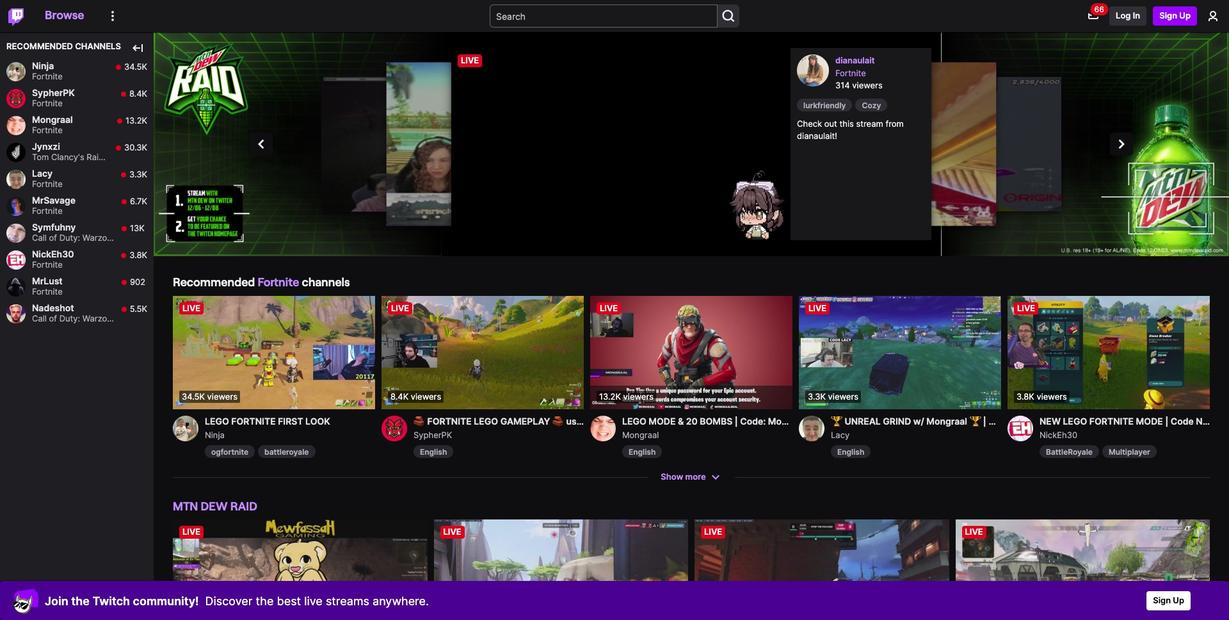 Task type: locate. For each thing, give the bounding box(es) containing it.
0 vertical spatial recommended
[[6, 41, 73, 51]]

2 fortnite from the left
[[428, 416, 472, 427]]

lego inside lego fortnite first look ninja
[[205, 416, 229, 427]]

🏆
[[832, 416, 843, 427], [970, 416, 982, 427]]

ogfortnite link
[[205, 445, 255, 458]]

| left code:
[[735, 416, 738, 427]]

🧱
[[414, 416, 425, 427], [553, 416, 564, 427]]

4 lego from the left
[[1064, 416, 1088, 427]]

of up nickeh30 fortnite
[[49, 233, 57, 243]]

1 vertical spatial up
[[1174, 595, 1185, 606]]

nickeh30 image
[[1008, 416, 1034, 442]]

coolcat image
[[13, 588, 38, 614]]

0 horizontal spatial english
[[420, 447, 447, 457]]

ninja fortnite
[[32, 60, 63, 81]]

0 vertical spatial sign up
[[1160, 10, 1192, 21]]

english for fortnite
[[420, 447, 447, 457]]

lacy image
[[799, 416, 825, 442]]

1 vertical spatial of
[[49, 313, 57, 324]]

!newvid
[[860, 416, 895, 427]]

lego mode & 20 bombs | code: mongraal #ad !prime !newvid image
[[591, 296, 793, 410]]

3 lego from the left
[[623, 416, 647, 427]]

1 horizontal spatial recommended
[[173, 275, 255, 289]]

1 vertical spatial nickeh30
[[1040, 430, 1078, 440]]

sign up button
[[1154, 6, 1198, 26], [1147, 591, 1192, 611]]

of
[[49, 233, 57, 243], [49, 313, 57, 324]]

fortnite up mrlust at the left top
[[32, 260, 63, 270]]

3 english from the left
[[838, 447, 865, 457]]

multiplayer link
[[1103, 445, 1157, 458]]

1 horizontal spatial 🏆
[[970, 416, 982, 427]]

1 horizontal spatial nickeh30
[[1040, 430, 1078, 440]]

1 horizontal spatial sypherpk
[[414, 430, 452, 440]]

call
[[32, 233, 47, 243], [32, 313, 47, 324]]

0 vertical spatial call
[[32, 233, 47, 243]]

log
[[1117, 10, 1132, 21]]

mongraal down sypherpk fortnite
[[32, 114, 73, 125]]

1 #ad from the left
[[812, 416, 828, 427]]

recommended
[[6, 41, 73, 51], [173, 275, 255, 289]]

jynxzi image
[[6, 143, 26, 162]]

duty: up nickeh30 fortnite
[[59, 233, 80, 243]]

ninja up "ogfortnite" link
[[205, 430, 225, 440]]

fortnite up nadeshot
[[32, 286, 63, 297]]

of inside nadeshot call of duty: warzone
[[49, 313, 57, 324]]

duty: inside symfuhny call of duty: warzone
[[59, 233, 80, 243]]

0 vertical spatial sypherpk
[[32, 87, 75, 98]]

w/
[[914, 416, 925, 427]]

call inside nadeshot call of duty: warzone
[[32, 313, 47, 324]]

sypherpk fortnite
[[32, 87, 75, 108]]

0 horizontal spatial nickeh30
[[32, 249, 74, 260]]

fortnite link up "viewers"
[[836, 67, 926, 79]]

new lego fortnite mode | code nickeh3 button
[[1040, 416, 1230, 427]]

lacy right code
[[1037, 416, 1058, 427]]

fortnite up mrsavage
[[32, 179, 63, 189]]

code
[[585, 416, 606, 427]]

1 🧱 from the left
[[414, 416, 425, 427]]

unreal
[[845, 416, 881, 427]]

mode left code
[[1137, 416, 1164, 427]]

lego right new
[[1064, 416, 1088, 427]]

fortnite for sypherpk
[[32, 98, 63, 108]]

🏆 left use in the bottom right of the page
[[970, 416, 982, 427]]

1 call from the top
[[32, 233, 47, 243]]

3 english link from the left
[[832, 445, 871, 458]]

nickeh30 fortnite
[[32, 249, 74, 270]]

2 mode from the left
[[1137, 416, 1164, 427]]

call for nadeshot
[[32, 313, 47, 324]]

0 horizontal spatial |
[[735, 416, 738, 427]]

2 horizontal spatial english
[[838, 447, 865, 457]]

1 | from the left
[[735, 416, 738, 427]]

log in
[[1117, 10, 1141, 21]]

0 horizontal spatial 🏆
[[832, 416, 843, 427]]

2 warzone from the top
[[83, 313, 117, 324]]

2 horizontal spatial english link
[[832, 445, 871, 458]]

anywhere.
[[373, 594, 429, 608]]

jynxzi tom clancy's rainbow six siege
[[32, 141, 159, 162]]

🏆 left unreal
[[832, 416, 843, 427]]

1 horizontal spatial the
[[256, 594, 274, 608]]

nickeh30 inside recommended channels 'group'
[[32, 249, 74, 260]]

of inside symfuhny call of duty: warzone
[[49, 233, 57, 243]]

fortnite for lacy
[[32, 179, 63, 189]]

fortnite link
[[836, 67, 926, 79], [258, 275, 299, 289]]

0 vertical spatial sign
[[1160, 10, 1178, 21]]

new
[[1040, 416, 1061, 427]]

call right nadeshot icon
[[32, 313, 47, 324]]

❗ yuge massive❗gaming happening here❗ dont miss this ❗ poggeres❗ image
[[695, 520, 950, 620]]

1 vertical spatial recommended
[[173, 275, 255, 289]]

lego right mongraal icon
[[623, 416, 647, 427]]

0 vertical spatial duty:
[[59, 233, 80, 243]]

recommended for recommended fortnite channels
[[173, 275, 255, 289]]

sypherpk image
[[6, 89, 26, 108]]

mongraal
[[32, 114, 73, 125], [769, 416, 809, 427], [927, 416, 968, 427], [623, 430, 659, 440]]

lacy fortnite
[[32, 168, 63, 189]]

nickeh30 down symfuhny
[[32, 249, 74, 260]]

fortnite link left channels
[[258, 275, 299, 289]]

mrlust image
[[6, 277, 26, 296]]

🧱 right sypherpk image
[[414, 416, 425, 427]]

sypherpk right sypherpk image
[[414, 430, 452, 440]]

1 horizontal spatial 🧱
[[553, 416, 564, 427]]

fortnite up jynxzi
[[32, 125, 63, 135]]

1 horizontal spatial fortnite link
[[836, 67, 926, 79]]

6.7k
[[130, 196, 147, 207]]

nadeshot call of duty: warzone
[[32, 303, 117, 324]]

2 | from the left
[[984, 416, 987, 427]]

sypherpk image
[[382, 416, 407, 442]]

1 vertical spatial warzone
[[83, 313, 117, 324]]

0 vertical spatial ninja
[[32, 60, 54, 71]]

discover
[[205, 594, 253, 608]]

of down mrlust fortnite
[[49, 313, 57, 324]]

fortnite inside mongraal fortnite
[[32, 125, 63, 135]]

dianaulait!
[[798, 131, 838, 141]]

fortnite down "dianaulait"
[[836, 68, 867, 78]]

sign up
[[1160, 10, 1192, 21], [1154, 595, 1185, 606]]

warzone
[[83, 233, 117, 243], [83, 313, 117, 324]]

dianaulait
[[836, 55, 875, 65]]

duty: down mrlust fortnite
[[59, 313, 80, 324]]

fortnite inside lego fortnite first look ninja
[[231, 416, 276, 427]]

the
[[71, 594, 90, 608], [256, 594, 274, 608]]

sign for top sign up button
[[1160, 10, 1178, 21]]

| left use in the bottom right of the page
[[984, 416, 987, 427]]

fortnite inside the '🧱 fortnite lego gameplay 🧱 use code "sypherpk" sypherpk'
[[428, 416, 472, 427]]

duty: inside nadeshot call of duty: warzone
[[59, 313, 80, 324]]

2 horizontal spatial |
[[1166, 416, 1169, 427]]

english link for mode
[[623, 445, 663, 458]]

the right join
[[71, 594, 90, 608]]

call inside symfuhny call of duty: warzone
[[32, 233, 47, 243]]

fortnite inside sypherpk fortnite
[[32, 98, 63, 108]]

symfuhny call of duty: warzone
[[32, 222, 117, 243]]

1 fortnite from the left
[[231, 416, 276, 427]]

🔥|
[[1079, 416, 1094, 427]]

1 warzone from the top
[[83, 233, 117, 243]]

0 horizontal spatial #ad
[[812, 416, 828, 427]]

recommended inside 'group'
[[6, 41, 73, 51]]

2 english link from the left
[[623, 445, 663, 458]]

english link for fortnite
[[414, 445, 454, 458]]

2 english from the left
[[629, 447, 656, 457]]

0 vertical spatial lacy
[[32, 168, 53, 179]]

1 horizontal spatial ninja
[[205, 430, 225, 440]]

8.4k
[[129, 89, 147, 99]]

3 fortnite from the left
[[1090, 416, 1135, 427]]

nadeshot
[[32, 303, 74, 314]]

0 horizontal spatial ninja
[[32, 60, 54, 71]]

fortnite inside mrsavage fortnite
[[32, 206, 63, 216]]

| left code
[[1166, 416, 1169, 427]]

duty: for nadeshot
[[59, 313, 80, 324]]

fortnite up sypherpk fortnite
[[32, 71, 63, 81]]

0 horizontal spatial fortnite
[[231, 416, 276, 427]]

sign for bottommost sign up button
[[1154, 595, 1172, 606]]

mongraal right w/
[[927, 416, 968, 427]]

0 horizontal spatial lacy
[[32, 168, 53, 179]]

fortnite up mongraal fortnite
[[32, 98, 63, 108]]

recommended channels group
[[0, 32, 159, 327]]

warzone for nadeshot
[[83, 313, 117, 324]]

call for symfuhny
[[32, 233, 47, 243]]

battleroyale
[[265, 447, 309, 457]]

mrsavage image
[[6, 196, 26, 216]]

the left best
[[256, 594, 274, 608]]

2 lego from the left
[[474, 416, 498, 427]]

#ad left !prime
[[812, 416, 828, 427]]

1 vertical spatial sign
[[1154, 595, 1172, 606]]

0 horizontal spatial recommended
[[6, 41, 73, 51]]

fortnite link for channels
[[258, 275, 299, 289]]

0 horizontal spatial mode
[[649, 416, 676, 427]]

5.5k
[[130, 304, 147, 314]]

1 vertical spatial lacy
[[1037, 416, 1058, 427]]

sypherpk down ninja fortnite
[[32, 87, 75, 98]]

2 call from the top
[[32, 313, 47, 324]]

0 horizontal spatial 🧱
[[414, 416, 425, 427]]

fortnite up symfuhny
[[32, 206, 63, 216]]

fortnite for mrsavage
[[32, 206, 63, 216]]

1 duty: from the top
[[59, 233, 80, 243]]

2 vertical spatial lacy
[[832, 430, 850, 440]]

fortnite inside new lego fortnite mode | code nickeh3 nickeh30
[[1090, 416, 1135, 427]]

mrlust
[[32, 276, 63, 287]]

warzone left 5.5k
[[83, 313, 117, 324]]

1 vertical spatial sypherpk
[[414, 430, 452, 440]]

grind
[[884, 416, 912, 427]]

warzone left 13k
[[83, 233, 117, 243]]

warzone inside symfuhny call of duty: warzone
[[83, 233, 117, 243]]

1 horizontal spatial english
[[629, 447, 656, 457]]

0 horizontal spatial the
[[71, 594, 90, 608]]

1 english link from the left
[[414, 445, 454, 458]]

1 lego from the left
[[205, 416, 229, 427]]

1 vertical spatial sign up button
[[1147, 591, 1192, 611]]

mongraal fortnite
[[32, 114, 73, 135]]

1 mode from the left
[[649, 416, 676, 427]]

2 #ad from the left
[[1060, 416, 1077, 427]]

0 horizontal spatial sypherpk
[[32, 87, 75, 98]]

1 vertical spatial ninja
[[205, 430, 225, 440]]

1 vertical spatial sign up
[[1154, 595, 1185, 606]]

fortnite
[[231, 416, 276, 427], [428, 416, 472, 427], [1090, 416, 1135, 427]]

fortnite left channels
[[258, 275, 299, 289]]

2 duty: from the top
[[59, 313, 80, 324]]

english link for unreal
[[832, 445, 871, 458]]

nickeh30 inside new lego fortnite mode | code nickeh3 nickeh30
[[1040, 430, 1078, 440]]

1 horizontal spatial #ad
[[1060, 416, 1077, 427]]

lego right ninja icon
[[205, 416, 229, 427]]

call right symfuhny image
[[32, 233, 47, 243]]

1 horizontal spatial fortnite
[[428, 416, 472, 427]]

nadeshot image
[[6, 304, 26, 323]]

mode left &
[[649, 416, 676, 427]]

from
[[886, 118, 904, 128]]

13k
[[130, 223, 145, 233]]

2 horizontal spatial fortnite
[[1090, 416, 1135, 427]]

lego inside new lego fortnite mode | code nickeh3 nickeh30
[[1064, 416, 1088, 427]]

nickeh3
[[1197, 416, 1230, 427]]

0 horizontal spatial english link
[[414, 445, 454, 458]]

1 vertical spatial call
[[32, 313, 47, 324]]

symfuhny image
[[6, 223, 26, 243]]

mongraal down "sypherpk"
[[623, 430, 659, 440]]

0 horizontal spatial fortnite link
[[258, 275, 299, 289]]

gameplay
[[501, 416, 551, 427]]

this
[[840, 118, 854, 128]]

nickeh30 down new
[[1040, 430, 1078, 440]]

0 vertical spatial sign up button
[[1154, 6, 1198, 26]]

1 horizontal spatial |
[[984, 416, 987, 427]]

six
[[123, 152, 134, 162]]

3 | from the left
[[1166, 416, 1169, 427]]

twitch
[[92, 594, 130, 608]]

0 vertical spatial fortnite link
[[836, 67, 926, 79]]

1 of from the top
[[49, 233, 57, 243]]

1 vertical spatial fortnite link
[[258, 275, 299, 289]]

#ad left 🔥|
[[1060, 416, 1077, 427]]

lacy
[[32, 168, 53, 179], [1037, 416, 1058, 427], [832, 430, 850, 440]]

join the twitch community! discover the best live streams anywhere.
[[45, 594, 429, 608]]

0 vertical spatial of
[[49, 233, 57, 243]]

tom
[[32, 152, 49, 162]]

fortnite inside dianaulait fortnite 314 viewers
[[836, 68, 867, 78]]

0 vertical spatial nickeh30
[[32, 249, 74, 260]]

1 horizontal spatial mode
[[1137, 416, 1164, 427]]

fortnite inside nickeh30 fortnite
[[32, 260, 63, 270]]

| inside new lego fortnite mode | code nickeh3 nickeh30
[[1166, 416, 1169, 427]]

use
[[989, 416, 1007, 427]]

mode inside lego mode & 20 bombs | code: mongraal #ad !prime !newvid mongraal
[[649, 416, 676, 427]]

1 vertical spatial duty:
[[59, 313, 80, 324]]

mtn dew raid
[[173, 499, 257, 513]]

best
[[277, 594, 301, 608]]

fortnite for nickeh30
[[32, 260, 63, 270]]

🧱 left use
[[553, 416, 564, 427]]

lacy down tom
[[32, 168, 53, 179]]

2 of from the top
[[49, 313, 57, 324]]

streams
[[326, 594, 370, 608]]

1 english from the left
[[420, 447, 447, 457]]

0 vertical spatial warzone
[[83, 233, 117, 243]]

lego left gameplay
[[474, 416, 498, 427]]

lego
[[205, 416, 229, 427], [474, 416, 498, 427], [623, 416, 647, 427], [1064, 416, 1088, 427]]

short stream apex with @wagwandalf86 ...come on mountain dew image
[[956, 520, 1211, 620]]

fortnite
[[836, 68, 867, 78], [32, 71, 63, 81], [32, 98, 63, 108], [32, 125, 63, 135], [32, 179, 63, 189], [32, 206, 63, 216], [32, 260, 63, 270], [258, 275, 299, 289], [32, 286, 63, 297]]

viewers
[[853, 80, 883, 90]]

1 horizontal spatial english link
[[623, 445, 663, 458]]

ninja right ninja image
[[32, 60, 54, 71]]

english
[[420, 447, 447, 457], [629, 447, 656, 457], [838, 447, 865, 457]]

live
[[304, 594, 323, 608]]

mongraal inside recommended channels 'group'
[[32, 114, 73, 125]]

english for mode
[[629, 447, 656, 457]]

up
[[1180, 10, 1192, 21], [1174, 595, 1185, 606]]

lego inside lego mode & 20 bombs | code: mongraal #ad !prime !newvid mongraal
[[623, 416, 647, 427]]

warzone inside nadeshot call of duty: warzone
[[83, 313, 117, 324]]

ninja
[[32, 60, 54, 71], [205, 430, 225, 440]]

lacy down !prime
[[832, 430, 850, 440]]

|
[[735, 416, 738, 427], [984, 416, 987, 427], [1166, 416, 1169, 427]]



Task type: describe. For each thing, give the bounding box(es) containing it.
join
[[45, 594, 68, 608]]

browse
[[45, 8, 84, 22]]

fortnite for recommended
[[258, 275, 299, 289]]

mongraal right code:
[[769, 416, 809, 427]]

ninja image
[[173, 416, 199, 442]]

what's your favorite mountain dew flavor? | sickgamer image
[[434, 520, 689, 620]]

cozy link
[[856, 98, 888, 111]]

lego inside the '🧱 fortnite lego gameplay 🧱 use code "sypherpk" sypherpk'
[[474, 416, 498, 427]]

ninja image
[[6, 62, 26, 81]]

"sypherpk"
[[608, 416, 658, 427]]

fortnite for ninja
[[32, 71, 63, 81]]

out
[[825, 118, 838, 128]]

duty: for symfuhny
[[59, 233, 80, 243]]

fortnite for lego
[[428, 416, 472, 427]]

show
[[661, 471, 684, 482]]

jynxzi
[[32, 141, 60, 152]]

mtn
[[173, 499, 198, 513]]

clancy's
[[51, 152, 84, 162]]

🏆 unreal grind w/ mongraal 🏆 | use code lacy #ad 🔥| !com !discord image
[[799, 296, 1002, 410]]

of for nadeshot
[[49, 313, 57, 324]]

fortnite for first
[[231, 416, 276, 427]]

!prime
[[830, 416, 858, 427]]

recommended channels
[[6, 41, 121, 51]]

34.5k
[[124, 62, 147, 72]]

of for symfuhny
[[49, 233, 57, 243]]

[18+][onlybeards] sorc bugs || aoz is sad || free duriel runs || giveaway || dad jokes || music theme: pop !giveaway image
[[173, 520, 428, 620]]

cozy
[[863, 100, 882, 110]]

sypherpk inside the '🧱 fortnite lego gameplay 🧱 use code "sypherpk" sypherpk'
[[414, 430, 452, 440]]

0 vertical spatial up
[[1180, 10, 1192, 21]]

| inside lego mode & 20 bombs | code: mongraal #ad !prime !newvid mongraal
[[735, 416, 738, 427]]

mrsavage fortnite
[[32, 195, 76, 216]]

lego fortnite first look image
[[173, 296, 375, 410]]

community!
[[133, 594, 199, 608]]

english for unreal
[[838, 447, 865, 457]]

mongraal inside 🏆 unreal grind w/ mongraal 🏆 | use code lacy #ad 🔥| !com !discord lacy
[[927, 416, 968, 427]]

lurkfriendly link
[[798, 98, 853, 111]]

sypherpk inside recommended channels 'group'
[[32, 87, 75, 98]]

2 the from the left
[[256, 594, 274, 608]]

ninja inside lego fortnite first look ninja
[[205, 430, 225, 440]]

mrlust fortnite
[[32, 276, 63, 297]]

902
[[130, 277, 145, 287]]

mrsavage
[[32, 195, 76, 206]]

lurkfriendly
[[804, 100, 847, 110]]

1 horizontal spatial lacy
[[832, 430, 850, 440]]

fortnite for mrlust
[[32, 286, 63, 297]]

raid
[[230, 499, 257, 513]]

mongraal image
[[6, 116, 26, 135]]

mode inside new lego fortnite mode | code nickeh3 nickeh30
[[1137, 416, 1164, 427]]

13.2k
[[126, 116, 147, 126]]

dianaulait fortnite 314 viewers
[[836, 55, 883, 90]]

bombs
[[700, 416, 733, 427]]

new lego fortnite mode | code nickeh30 | !ff | #epicpartner image
[[1008, 296, 1211, 410]]

mtn dew raid link
[[173, 499, 257, 513]]

show more
[[661, 471, 706, 482]]

2 horizontal spatial lacy
[[1037, 416, 1058, 427]]

warzone for symfuhny
[[83, 233, 117, 243]]

code
[[1009, 416, 1035, 427]]

channels element
[[170, 296, 1230, 487]]

🧱 fortnite lego gameplay 🧱 use code "sypherpk" image
[[382, 296, 584, 410]]

| inside 🏆 unreal grind w/ mongraal 🏆 | use code lacy #ad 🔥| !com !discord lacy
[[984, 416, 987, 427]]

battleroyale
[[1047, 447, 1093, 457]]

lego fortnite first look button
[[205, 416, 375, 427]]

code:
[[741, 416, 766, 427]]

fortnite for dianaulait
[[836, 68, 867, 78]]

2 🧱 from the left
[[553, 416, 564, 427]]

314
[[836, 80, 851, 90]]

code
[[1172, 416, 1195, 427]]

#ad inside lego mode & 20 bombs | code: mongraal #ad !prime !newvid mongraal
[[812, 416, 828, 427]]

20
[[687, 416, 698, 427]]

ninja inside ninja fortnite
[[32, 60, 54, 71]]

battleroyale link
[[258, 445, 316, 458]]

fortnite link for 314 viewers
[[836, 67, 926, 79]]

in
[[1134, 10, 1141, 21]]

🧱 fortnite lego gameplay 🧱 use code "sypherpk" sypherpk
[[414, 416, 658, 440]]

2 🏆 from the left
[[970, 416, 982, 427]]

#ad inside 🏆 unreal grind w/ mongraal 🏆 | use code lacy #ad 🔥| !com !discord lacy
[[1060, 416, 1077, 427]]

lacy inside lacy fortnite
[[32, 168, 53, 179]]

🧱 fortnite lego gameplay 🧱 use code "sypherpk" button
[[414, 416, 658, 427]]

multiplayer
[[1110, 447, 1151, 457]]

mongraal image
[[591, 416, 616, 442]]

1 🏆 from the left
[[832, 416, 843, 427]]

3.3k
[[129, 169, 147, 180]]

🏆 unreal grind w/ mongraal 🏆 | use code lacy #ad 🔥| !com !discord lacy
[[832, 416, 1155, 440]]

lego mode & 20 bombs | code: mongraal #ad !prime !newvid button
[[623, 416, 895, 427]]

dianaulait avatar image
[[798, 54, 830, 86]]

3.8k
[[130, 250, 147, 260]]

nickeh30 image
[[6, 250, 26, 269]]

fortnite for mongraal
[[32, 125, 63, 135]]

use
[[567, 416, 582, 427]]

rainbow
[[87, 152, 120, 162]]

look
[[306, 416, 330, 427]]

stream
[[857, 118, 884, 128]]

show more button
[[655, 467, 729, 487]]

dew
[[201, 499, 228, 513]]

lego mode & 20 bombs | code: mongraal #ad !prime !newvid mongraal
[[623, 416, 895, 440]]

new lego fortnite mode | code nickeh3 nickeh30
[[1040, 416, 1230, 440]]

Search Input search field
[[490, 4, 718, 28]]

lacy image
[[6, 170, 26, 189]]

dianaulait link
[[836, 54, 926, 67]]

!com
[[1096, 416, 1117, 427]]

🏆 unreal grind w/ mongraal 🏆 | use code lacy #ad 🔥| !com !discord button
[[832, 416, 1155, 427]]

&
[[678, 416, 684, 427]]

siege
[[137, 152, 159, 162]]

30.3k
[[124, 142, 147, 153]]

first
[[278, 416, 303, 427]]

recommended for recommended channels
[[6, 41, 73, 51]]

show more element
[[661, 471, 706, 483]]

channels
[[75, 41, 121, 51]]

log in button
[[1110, 6, 1147, 26]]

check out this stream from dianaulait!
[[798, 118, 904, 141]]

recommended fortnite channels
[[173, 275, 350, 289]]

lego fortnite first look ninja
[[205, 416, 330, 440]]

1 the from the left
[[71, 594, 90, 608]]

browse link
[[45, 0, 84, 31]]

symfuhny
[[32, 222, 76, 233]]



Task type: vqa. For each thing, say whether or not it's contained in the screenshot.
the left Lacy
yes



